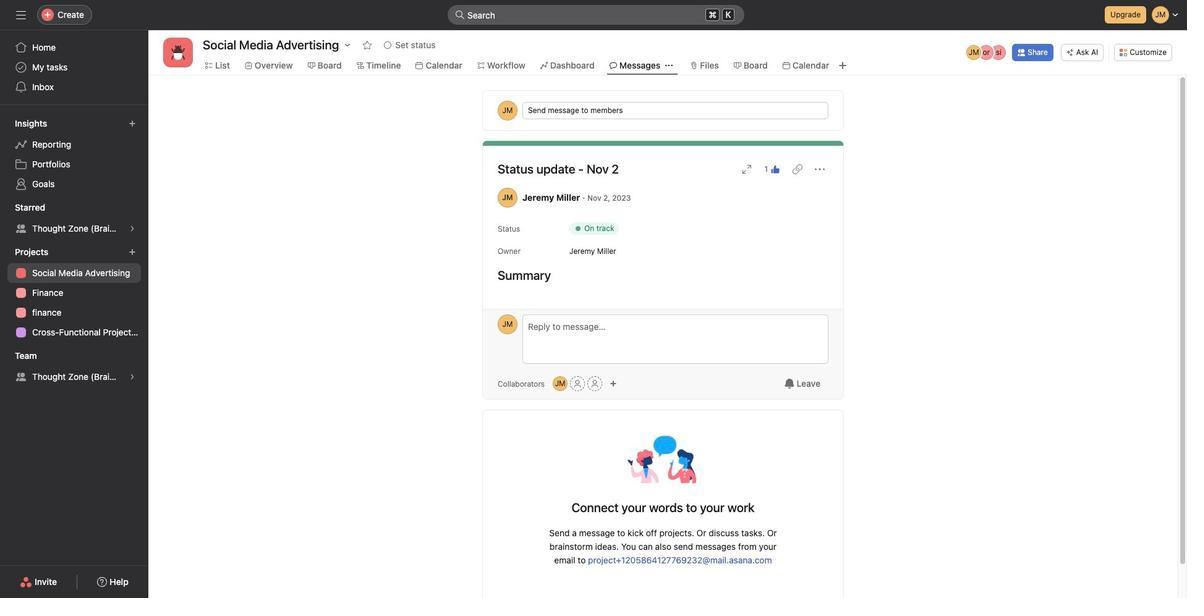 Task type: vqa. For each thing, say whether or not it's contained in the screenshot.
bottom SEE DETAILS, THOUGHT ZONE (BRAINSTORM SPACE) image
yes



Task type: locate. For each thing, give the bounding box(es) containing it.
copy link image
[[793, 165, 803, 174]]

add or remove collaborators image
[[553, 377, 568, 392], [610, 380, 618, 388]]

more actions image
[[815, 165, 825, 174]]

None field
[[448, 5, 745, 25]]

see details, thought zone (brainstorm space) image
[[129, 374, 136, 381]]

hide sidebar image
[[16, 10, 26, 20]]

see details, thought zone (brainstorm space) image
[[129, 225, 136, 233]]

1 horizontal spatial add or remove collaborators image
[[610, 380, 618, 388]]

add to starred image
[[363, 40, 373, 50]]

new project or portfolio image
[[129, 249, 136, 256]]

tab actions image
[[666, 62, 673, 69]]

starred element
[[0, 197, 148, 241]]

projects element
[[0, 241, 148, 345]]

bug image
[[171, 45, 186, 60]]

new insights image
[[129, 120, 136, 127]]

Search tasks, projects, and more text field
[[448, 5, 745, 25]]

1 like. you liked this task image
[[771, 165, 781, 174]]



Task type: describe. For each thing, give the bounding box(es) containing it.
full screen image
[[743, 165, 753, 174]]

add tab image
[[838, 61, 848, 71]]

teams element
[[0, 345, 148, 390]]

insights element
[[0, 113, 148, 197]]

prominent image
[[455, 10, 465, 20]]

global element
[[0, 30, 148, 105]]

0 horizontal spatial add or remove collaborators image
[[553, 377, 568, 392]]

open user profile image
[[498, 315, 518, 335]]



